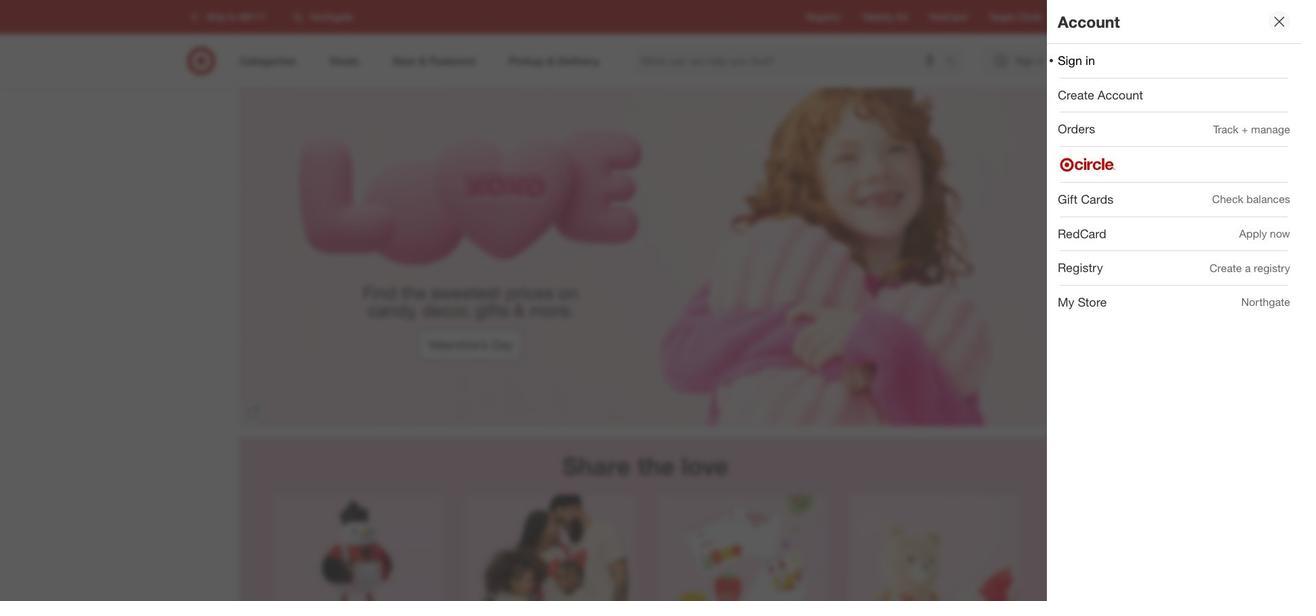 Task type: locate. For each thing, give the bounding box(es) containing it.
dialog
[[1047, 0, 1301, 602]]

love image
[[239, 88, 1052, 427]]



Task type: describe. For each thing, give the bounding box(es) containing it.
What can we help you find? suggestions appear below search field
[[632, 46, 948, 76]]



Task type: vqa. For each thing, say whether or not it's contained in the screenshot.
What Can We Help You Find? Suggestions Appear Below 'search box'
yes



